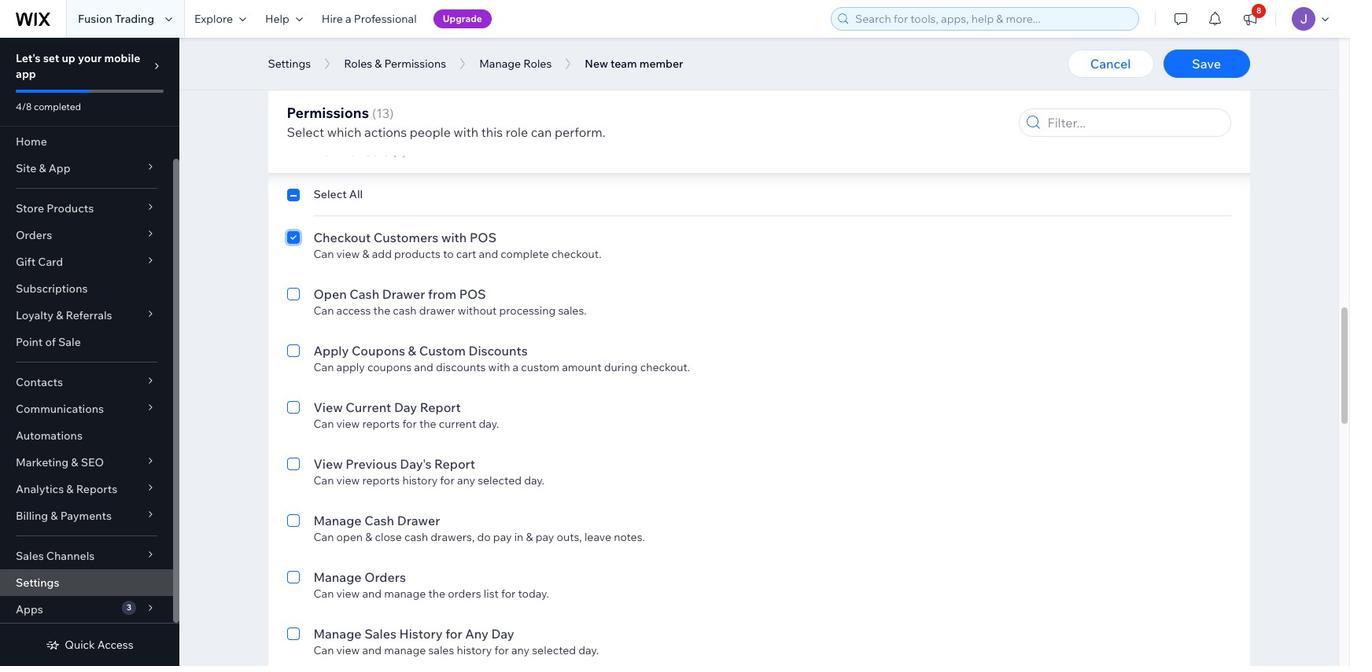 Task type: locate. For each thing, give the bounding box(es) containing it.
categories,
[[509, 31, 566, 46], [509, 88, 566, 102]]

view
[[336, 31, 360, 46], [336, 88, 360, 102], [336, 247, 360, 261], [336, 417, 360, 431], [336, 474, 360, 488], [336, 587, 360, 601], [336, 644, 360, 658]]

view
[[314, 400, 343, 415], [314, 456, 343, 472]]

of for point of sale
[[45, 335, 56, 349]]

store
[[428, 31, 455, 46], [686, 31, 712, 46], [428, 88, 455, 102]]

any inside view previous day's report can view reports history for any selected day.
[[457, 474, 475, 488]]

settings button
[[260, 52, 319, 76]]

cannot
[[685, 88, 721, 102]]

6 view from the top
[[336, 587, 360, 601]]

1 vertical spatial reports
[[362, 474, 400, 488]]

0 vertical spatial cash
[[349, 286, 379, 302]]

for inside view current day report can view reports for the current day.
[[402, 417, 417, 431]]

sale down loyalty & referrals
[[58, 335, 81, 349]]

marketing & seo
[[16, 456, 104, 470]]

& inside button
[[375, 57, 382, 71]]

the left current
[[419, 417, 436, 431]]

0 vertical spatial sales
[[16, 549, 44, 563]]

1 vertical spatial any
[[511, 644, 530, 658]]

cash left drawer
[[393, 304, 417, 318]]

products, down upgrade button
[[457, 31, 506, 46]]

cash
[[393, 304, 417, 318], [404, 530, 428, 544]]

orders inside manage orders can view and manage the orders list for today.
[[448, 587, 481, 601]]

products, down access)
[[457, 88, 506, 102]]

history inside 'manage sales history for any day can view and manage sales history for any selected day.'
[[457, 644, 492, 658]]

quick
[[65, 638, 95, 652]]

cash inside open cash drawer from pos can access the cash drawer without processing sales.
[[349, 286, 379, 302]]

0 horizontal spatial checkout.
[[551, 247, 601, 261]]

the up history
[[428, 587, 445, 601]]

manage up history
[[384, 587, 426, 601]]

1 vertical spatial a
[[513, 360, 519, 374]]

history inside view previous day's report can view reports history for any selected day.
[[402, 474, 438, 488]]

drawer for pos
[[382, 286, 425, 302]]

day right any
[[491, 626, 514, 642]]

day inside 'manage sales history for any day can view and manage sales history for any selected day.'
[[491, 626, 514, 642]]

1 vertical spatial of
[[45, 335, 56, 349]]

analytics
[[16, 482, 64, 496]]

0 vertical spatial of
[[349, 143, 361, 159]]

1 horizontal spatial sales
[[364, 626, 396, 642]]

of down loyalty & referrals
[[45, 335, 56, 349]]

permissions down the professional
[[384, 57, 446, 71]]

professional
[[354, 12, 417, 26]]

2 roles from the left
[[523, 57, 552, 71]]

report inside view previous day's report can view reports history for any selected day.
[[434, 456, 475, 472]]

report inside view current day report can view reports for the current day.
[[420, 400, 461, 415]]

and inside 'manage sales history for any day can view and manage sales history for any selected day.'
[[362, 644, 382, 658]]

access right cannot
[[723, 88, 758, 102]]

1 horizontal spatial sales
[[607, 31, 632, 46]]

1 horizontal spatial history
[[457, 644, 492, 658]]

orders
[[16, 228, 52, 242], [364, 570, 406, 585]]

store down the (limited
[[428, 88, 455, 102]]

trading
[[115, 12, 154, 26]]

manage up roles & permissions
[[384, 31, 426, 46]]

for inside manage orders can view and manage the orders list for today.
[[501, 587, 516, 601]]

report up current
[[420, 400, 461, 415]]

orders inside manage store (limited access) can view and manage store products, categories, settings and more, but cannot access sensitive data like orders and abandoned carts.
[[853, 88, 887, 102]]

from
[[428, 286, 456, 302]]

8 button
[[1233, 0, 1267, 38]]

hire a professional
[[322, 12, 417, 26]]

1 horizontal spatial )
[[402, 143, 407, 159]]

1 manage from the top
[[384, 31, 426, 46]]

coupons
[[367, 360, 412, 374]]

report right day's
[[434, 456, 475, 472]]

cash up close
[[364, 513, 394, 529]]

& left add
[[362, 247, 369, 261]]

drawers,
[[431, 530, 475, 544]]

1 vertical spatial drawer
[[397, 513, 440, 529]]

settings down help button
[[268, 57, 311, 71]]

0 horizontal spatial day.
[[479, 417, 499, 431]]

1 horizontal spatial selected
[[532, 644, 576, 658]]

1 vertical spatial permissions
[[287, 104, 369, 122]]

can inside manage store (limited access) can view and manage store products, categories, settings and more, but cannot access sensitive data like orders and abandoned carts.
[[314, 88, 334, 102]]

checkout. right during
[[640, 360, 690, 374]]

7 can from the top
[[314, 474, 334, 488]]

) down actions
[[402, 143, 407, 159]]

store down upgrade button
[[428, 31, 455, 46]]

history down day's
[[402, 474, 438, 488]]

can inside view current day report can view reports for the current day.
[[314, 417, 334, 431]]

manage down history
[[384, 644, 426, 658]]

up
[[62, 51, 75, 65]]

(
[[372, 105, 376, 121], [392, 143, 396, 159]]

None checkbox
[[287, 285, 299, 318], [287, 398, 299, 431], [287, 511, 299, 544], [287, 285, 299, 318], [287, 398, 299, 431], [287, 511, 299, 544]]

orders inside manage orders can view and manage the orders list for today.
[[364, 570, 406, 585]]

& down the professional
[[375, 57, 382, 71]]

1 vertical spatial history
[[457, 644, 492, 658]]

8 can from the top
[[314, 530, 334, 544]]

1 vertical spatial pos
[[459, 286, 486, 302]]

app
[[16, 67, 36, 81]]

discounts
[[436, 360, 486, 374]]

0 vertical spatial settings
[[268, 57, 311, 71]]

current
[[439, 417, 476, 431]]

1 horizontal spatial orders
[[853, 88, 887, 102]]

0 horizontal spatial access
[[336, 304, 371, 318]]

any
[[457, 474, 475, 488], [511, 644, 530, 658]]

0 horizontal spatial sales
[[16, 549, 44, 563]]

of for point of sale ( 1 )
[[349, 143, 361, 159]]

drawer
[[419, 304, 455, 318]]

with inside permissions ( 13 ) select which actions people with this role can perform.
[[454, 124, 478, 140]]

store
[[364, 71, 397, 87], [16, 201, 44, 216]]

roles down the can view and manage store products, categories, orders, sales channels, store settings, shipping and tax.
[[523, 57, 552, 71]]

(limited
[[400, 71, 449, 87]]

0 horizontal spatial store
[[16, 201, 44, 216]]

orders inside "dropdown button"
[[16, 228, 52, 242]]

4/8 completed
[[16, 101, 81, 113]]

manage inside 'manage sales history for any day can view and manage sales history for any selected day.'
[[314, 626, 362, 642]]

manage roles button
[[471, 52, 560, 76]]

1 horizontal spatial checkout.
[[640, 360, 690, 374]]

1 vertical spatial )
[[402, 143, 407, 159]]

1 vertical spatial store
[[16, 201, 44, 216]]

0 vertical spatial history
[[402, 474, 438, 488]]

manage inside button
[[479, 57, 521, 71]]

store products button
[[0, 195, 173, 222]]

categories, up manage roles
[[509, 31, 566, 46]]

view inside manage store (limited access) can view and manage store products, categories, settings and more, but cannot access sensitive data like orders and abandoned carts.
[[336, 88, 360, 102]]

sale
[[364, 143, 390, 159], [58, 335, 81, 349]]

drawer inside manage cash drawer can open & close cash drawers, do pay in & pay outs, leave notes.
[[397, 513, 440, 529]]

sale for point of sale ( 1 )
[[364, 143, 390, 159]]

1 vertical spatial day.
[[524, 474, 545, 488]]

1 vertical spatial checkout.
[[640, 360, 690, 374]]

channels,
[[635, 31, 683, 46]]

2 products, from the top
[[457, 88, 506, 102]]

drawer up drawer
[[382, 286, 425, 302]]

1 vertical spatial sale
[[58, 335, 81, 349]]

0 vertical spatial sale
[[364, 143, 390, 159]]

7 view from the top
[[336, 644, 360, 658]]

) inside permissions ( 13 ) select which actions people with this role can perform.
[[390, 105, 394, 121]]

can inside manage orders can view and manage the orders list for today.
[[314, 587, 334, 601]]

0 vertical spatial )
[[390, 105, 394, 121]]

current
[[346, 400, 391, 415]]

checkout. inside apply coupons & custom discounts can apply coupons and discounts with a custom amount during checkout.
[[640, 360, 690, 374]]

cash right close
[[404, 530, 428, 544]]

cash inside manage cash drawer can open & close cash drawers, do pay in & pay outs, leave notes.
[[364, 513, 394, 529]]

data
[[808, 88, 831, 102]]

selected up manage cash drawer can open & close cash drawers, do pay in & pay outs, leave notes.
[[478, 474, 522, 488]]

1 vertical spatial sales
[[428, 644, 454, 658]]

a down discounts
[[513, 360, 519, 374]]

sales inside sales channels popup button
[[16, 549, 44, 563]]

view inside manage orders can view and manage the orders list for today.
[[336, 587, 360, 601]]

0 horizontal spatial orders
[[448, 587, 481, 601]]

0 vertical spatial products,
[[457, 31, 506, 46]]

& left seo
[[71, 456, 78, 470]]

1 vertical spatial orders
[[364, 570, 406, 585]]

4 view from the top
[[336, 417, 360, 431]]

0 horizontal spatial selected
[[478, 474, 522, 488]]

0 vertical spatial selected
[[478, 474, 522, 488]]

4 can from the top
[[314, 304, 334, 318]]

view left current
[[314, 400, 343, 415]]

drawer
[[382, 286, 425, 302], [397, 513, 440, 529]]

view left previous
[[314, 456, 343, 472]]

drawer for open
[[397, 513, 440, 529]]

drawer inside open cash drawer from pos can access the cash drawer without processing sales.
[[382, 286, 425, 302]]

categories, up can
[[509, 88, 566, 102]]

sales left history
[[364, 626, 396, 642]]

0 horizontal spatial day
[[394, 400, 417, 415]]

& right loyalty
[[56, 308, 63, 323]]

orders left list
[[448, 587, 481, 601]]

& right billing
[[51, 509, 58, 523]]

sales channels button
[[0, 543, 173, 570]]

pos inside open cash drawer from pos can access the cash drawer without processing sales.
[[459, 286, 486, 302]]

sales inside 'manage sales history for any day can view and manage sales history for any selected day.'
[[364, 626, 396, 642]]

sale down actions
[[364, 143, 390, 159]]

of inside sidebar element
[[45, 335, 56, 349]]

manage for store
[[314, 71, 362, 87]]

point of sale
[[16, 335, 81, 349]]

of down which
[[349, 143, 361, 159]]

day. inside 'manage sales history for any day can view and manage sales history for any selected day.'
[[578, 644, 599, 658]]

can inside apply coupons & custom discounts can apply coupons and discounts with a custom amount during checkout.
[[314, 360, 334, 374]]

2 vertical spatial the
[[428, 587, 445, 601]]

1 horizontal spatial of
[[349, 143, 361, 159]]

0 vertical spatial select
[[287, 124, 324, 140]]

reports down current
[[362, 417, 400, 431]]

0 vertical spatial permissions
[[384, 57, 446, 71]]

can inside view previous day's report can view reports history for any selected day.
[[314, 474, 334, 488]]

for up drawers,
[[440, 474, 455, 488]]

sales down history
[[428, 644, 454, 658]]

1 horizontal spatial orders
[[364, 570, 406, 585]]

2 reports from the top
[[362, 474, 400, 488]]

manage orders can view and manage the orders list for today.
[[314, 570, 549, 601]]

permissions ( 13 ) select which actions people with this role can perform.
[[287, 104, 606, 140]]

1 horizontal spatial permissions
[[384, 57, 446, 71]]

1 horizontal spatial a
[[513, 360, 519, 374]]

0 horizontal spatial permissions
[[287, 104, 369, 122]]

2 horizontal spatial day.
[[578, 644, 599, 658]]

manage store (limited access) can view and manage store products, categories, settings and more, but cannot access sensitive data like orders and abandoned carts.
[[314, 71, 1000, 102]]

set
[[43, 51, 59, 65]]

cart
[[456, 247, 476, 261]]

select left all
[[314, 187, 347, 201]]

for down list
[[494, 644, 509, 658]]

) up actions
[[390, 105, 394, 121]]

cash for open
[[349, 286, 379, 302]]

reports down previous
[[362, 474, 400, 488]]

a right hire
[[345, 12, 351, 26]]

and inside apply coupons & custom discounts can apply coupons and discounts with a custom amount during checkout.
[[414, 360, 433, 374]]

upgrade button
[[433, 9, 492, 28]]

any down today.
[[511, 644, 530, 658]]

1 vertical spatial with
[[441, 230, 467, 245]]

2 vertical spatial with
[[488, 360, 510, 374]]

cash right open
[[349, 286, 379, 302]]

1 vertical spatial access
[[336, 304, 371, 318]]

roles & permissions button
[[336, 52, 454, 76]]

point down which
[[315, 143, 346, 159]]

checkout. right complete
[[551, 247, 601, 261]]

& inside checkout customers with pos can view & add products to cart and complete checkout.
[[362, 247, 369, 261]]

9 can from the top
[[314, 587, 334, 601]]

0 horizontal spatial pay
[[493, 530, 512, 544]]

0 vertical spatial checkout.
[[551, 247, 601, 261]]

0 vertical spatial (
[[372, 105, 376, 121]]

0 vertical spatial cash
[[393, 304, 417, 318]]

a inside apply coupons & custom discounts can apply coupons and discounts with a custom amount during checkout.
[[513, 360, 519, 374]]

10 can from the top
[[314, 644, 334, 658]]

more,
[[633, 88, 663, 102]]

2 manage from the top
[[384, 88, 426, 102]]

manage down the (limited
[[384, 88, 426, 102]]

3 can from the top
[[314, 247, 334, 261]]

( down actions
[[392, 143, 396, 159]]

0 vertical spatial categories,
[[509, 31, 566, 46]]

4 manage from the top
[[384, 644, 426, 658]]

0 vertical spatial sales
[[607, 31, 632, 46]]

custom
[[419, 343, 466, 359]]

3 view from the top
[[336, 247, 360, 261]]

view inside view previous day's report can view reports history for any selected day.
[[336, 474, 360, 488]]

a
[[345, 12, 351, 26], [513, 360, 519, 374]]

( inside permissions ( 13 ) select which actions people with this role can perform.
[[372, 105, 376, 121]]

access inside open cash drawer from pos can access the cash drawer without processing sales.
[[336, 304, 371, 318]]

3 manage from the top
[[384, 587, 426, 601]]

1 vertical spatial categories,
[[509, 88, 566, 102]]

& inside apply coupons & custom discounts can apply coupons and discounts with a custom amount during checkout.
[[408, 343, 416, 359]]

permissions up which
[[287, 104, 369, 122]]

5 view from the top
[[336, 474, 360, 488]]

)
[[390, 105, 394, 121], [402, 143, 407, 159]]

for right list
[[501, 587, 516, 601]]

0 vertical spatial store
[[364, 71, 397, 87]]

0 horizontal spatial )
[[390, 105, 394, 121]]

view current day report can view reports for the current day.
[[314, 400, 499, 431]]

1 vertical spatial settings
[[16, 576, 59, 590]]

manage inside manage store (limited access) can view and manage store products, categories, settings and more, but cannot access sensitive data like orders and abandoned carts.
[[314, 71, 362, 87]]

1 view from the top
[[314, 400, 343, 415]]

0 horizontal spatial any
[[457, 474, 475, 488]]

0 vertical spatial access
[[723, 88, 758, 102]]

drawer up close
[[397, 513, 440, 529]]

pos up cart
[[470, 230, 496, 245]]

6 can from the top
[[314, 417, 334, 431]]

fusion
[[78, 12, 112, 26]]

with left this
[[454, 124, 478, 140]]

view inside view current day report can view reports for the current day.
[[314, 400, 343, 415]]

orders,
[[568, 31, 604, 46]]

sales down billing
[[16, 549, 44, 563]]

with inside apply coupons & custom discounts can apply coupons and discounts with a custom amount during checkout.
[[488, 360, 510, 374]]

( up actions
[[372, 105, 376, 121]]

settings inside sidebar element
[[16, 576, 59, 590]]

notes.
[[614, 530, 645, 544]]

1 roles from the left
[[344, 57, 372, 71]]

1 horizontal spatial point
[[315, 143, 346, 159]]

0 horizontal spatial a
[[345, 12, 351, 26]]

sensitive
[[760, 88, 806, 102]]

2 view from the top
[[336, 88, 360, 102]]

0 vertical spatial drawer
[[382, 286, 425, 302]]

with down discounts
[[488, 360, 510, 374]]

3
[[127, 603, 131, 613]]

2 vertical spatial day.
[[578, 644, 599, 658]]

the inside view current day report can view reports for the current day.
[[419, 417, 436, 431]]

None checkbox
[[287, 13, 299, 46], [287, 69, 299, 102], [287, 187, 299, 206], [287, 228, 299, 261], [287, 341, 299, 374], [287, 455, 299, 488], [287, 568, 299, 601], [287, 625, 299, 658], [287, 13, 299, 46], [287, 69, 299, 102], [287, 187, 299, 206], [287, 228, 299, 261], [287, 341, 299, 374], [287, 455, 299, 488], [287, 568, 299, 601], [287, 625, 299, 658]]

2 can from the top
[[314, 88, 334, 102]]

1 horizontal spatial roles
[[523, 57, 552, 71]]

cash inside open cash drawer from pos can access the cash drawer without processing sales.
[[393, 304, 417, 318]]

apply
[[314, 343, 349, 359]]

selected inside view previous day's report can view reports history for any selected day.
[[478, 474, 522, 488]]

subscriptions link
[[0, 275, 173, 302]]

2 categories, from the top
[[509, 88, 566, 102]]

manage inside manage orders can view and manage the orders list for today.
[[314, 570, 362, 585]]

store inside manage store (limited access) can view and manage store products, categories, settings and more, but cannot access sensitive data like orders and abandoned carts.
[[428, 88, 455, 102]]

0 horizontal spatial sale
[[58, 335, 81, 349]]

1 horizontal spatial sale
[[364, 143, 390, 159]]

manage roles
[[479, 57, 552, 71]]

reports inside view previous day's report can view reports history for any selected day.
[[362, 474, 400, 488]]

5 can from the top
[[314, 360, 334, 374]]

0 horizontal spatial settings
[[16, 576, 59, 590]]

any up manage cash drawer can open & close cash drawers, do pay in & pay outs, leave notes.
[[457, 474, 475, 488]]

point for point of sale ( 1 )
[[315, 143, 346, 159]]

selected down today.
[[532, 644, 576, 658]]

sales up team
[[607, 31, 632, 46]]

orders up gift card
[[16, 228, 52, 242]]

0 vertical spatial any
[[457, 474, 475, 488]]

for up day's
[[402, 417, 417, 431]]

reports inside view current day report can view reports for the current day.
[[362, 417, 400, 431]]

coupons
[[352, 343, 405, 359]]

point inside sidebar element
[[16, 335, 43, 349]]

1 horizontal spatial store
[[364, 71, 397, 87]]

0 horizontal spatial of
[[45, 335, 56, 349]]

1 vertical spatial cash
[[404, 530, 428, 544]]

sale inside sidebar element
[[58, 335, 81, 349]]

site & app button
[[0, 155, 173, 182]]

selected
[[478, 474, 522, 488], [532, 644, 576, 658]]

store inside manage store (limited access) can view and manage store products, categories, settings and more, but cannot access sensitive data like orders and abandoned carts.
[[364, 71, 397, 87]]

1 horizontal spatial settings
[[268, 57, 311, 71]]

view for view current day report
[[314, 400, 343, 415]]

products, inside manage store (limited access) can view and manage store products, categories, settings and more, but cannot access sensitive data like orders and abandoned carts.
[[457, 88, 506, 102]]

reports for previous
[[362, 474, 400, 488]]

view inside view previous day's report can view reports history for any selected day.
[[314, 456, 343, 472]]

pay left outs,
[[536, 530, 554, 544]]

loyalty & referrals
[[16, 308, 112, 323]]

select inside permissions ( 13 ) select which actions people with this role can perform.
[[287, 124, 324, 140]]

pay left in
[[493, 530, 512, 544]]

settings up apps
[[16, 576, 59, 590]]

0 horizontal spatial sales
[[428, 644, 454, 658]]

seo
[[81, 456, 104, 470]]

1 reports from the top
[[362, 417, 400, 431]]

0 vertical spatial day.
[[479, 417, 499, 431]]

let's
[[16, 51, 41, 65]]

save
[[1192, 56, 1221, 72]]

actions
[[364, 124, 407, 140]]

1 vertical spatial (
[[392, 143, 396, 159]]

people
[[410, 124, 451, 140]]

Filter... field
[[1043, 109, 1225, 136]]

orders down close
[[364, 570, 406, 585]]

0 vertical spatial the
[[373, 304, 390, 318]]

1 vertical spatial orders
[[448, 587, 481, 601]]

0 vertical spatial pos
[[470, 230, 496, 245]]

day right current
[[394, 400, 417, 415]]

1 vertical spatial selected
[[532, 644, 576, 658]]

with up to
[[441, 230, 467, 245]]

pos up without
[[459, 286, 486, 302]]

2 view from the top
[[314, 456, 343, 472]]

0 horizontal spatial point
[[16, 335, 43, 349]]

manage inside 'manage sales history for any day can view and manage sales history for any selected day.'
[[384, 644, 426, 658]]

select left which
[[287, 124, 324, 140]]

access down open
[[336, 304, 371, 318]]

explore
[[194, 12, 233, 26]]

0 vertical spatial point
[[315, 143, 346, 159]]

point
[[315, 143, 346, 159], [16, 335, 43, 349]]

0 vertical spatial report
[[420, 400, 461, 415]]

can inside 'manage sales history for any day can view and manage sales history for any selected day.'
[[314, 644, 334, 658]]

complete
[[501, 247, 549, 261]]

& right site
[[39, 161, 46, 175]]

settings inside button
[[268, 57, 311, 71]]

and
[[362, 31, 382, 46], [808, 31, 827, 46], [362, 88, 382, 102], [612, 88, 631, 102], [889, 88, 909, 102], [479, 247, 498, 261], [414, 360, 433, 374], [362, 587, 382, 601], [362, 644, 382, 658]]

sales
[[16, 549, 44, 563], [364, 626, 396, 642]]

1 vertical spatial view
[[314, 456, 343, 472]]

pos
[[470, 230, 496, 245], [459, 286, 486, 302]]

0 horizontal spatial orders
[[16, 228, 52, 242]]

1 vertical spatial products,
[[457, 88, 506, 102]]

manage inside manage cash drawer can open & close cash drawers, do pay in & pay outs, leave notes.
[[314, 513, 362, 529]]

0 vertical spatial reports
[[362, 417, 400, 431]]

point down loyalty
[[16, 335, 43, 349]]

store left the products
[[16, 201, 44, 216]]

1 vertical spatial cash
[[364, 513, 394, 529]]

1 vertical spatial report
[[434, 456, 475, 472]]

1 horizontal spatial pay
[[536, 530, 554, 544]]

the up coupons
[[373, 304, 390, 318]]

outs,
[[557, 530, 582, 544]]

for
[[402, 417, 417, 431], [440, 474, 455, 488], [501, 587, 516, 601], [445, 626, 462, 642], [494, 644, 509, 658]]

pos inside checkout customers with pos can view & add products to cart and complete checkout.
[[470, 230, 496, 245]]

2 pay from the left
[[536, 530, 554, 544]]

orders right like on the top of the page
[[853, 88, 887, 102]]

access)
[[452, 71, 498, 87]]

select
[[287, 124, 324, 140], [314, 187, 347, 201]]

permissions inside button
[[384, 57, 446, 71]]

& up coupons
[[408, 343, 416, 359]]

1 horizontal spatial any
[[511, 644, 530, 658]]

1 horizontal spatial day.
[[524, 474, 545, 488]]

0 horizontal spatial (
[[372, 105, 376, 121]]

roles down hire a professional
[[344, 57, 372, 71]]

history down any
[[457, 644, 492, 658]]

store up 13
[[364, 71, 397, 87]]

1 vertical spatial point
[[16, 335, 43, 349]]

0 vertical spatial day
[[394, 400, 417, 415]]



Task type: vqa. For each thing, say whether or not it's contained in the screenshot.


Task type: describe. For each thing, give the bounding box(es) containing it.
sales channels
[[16, 549, 95, 563]]

settings for settings link
[[16, 576, 59, 590]]

report for view previous day's report
[[434, 456, 475, 472]]

billing & payments
[[16, 509, 112, 523]]

1 horizontal spatial (
[[392, 143, 396, 159]]

settings for settings button on the top of the page
[[268, 57, 311, 71]]

sidebar element
[[0, 38, 179, 666]]

manage for cash
[[314, 513, 362, 529]]

discounts
[[468, 343, 528, 359]]

can inside checkout customers with pos can view & add products to cart and complete checkout.
[[314, 247, 334, 261]]

to
[[443, 247, 454, 261]]

cash inside manage cash drawer can open & close cash drawers, do pay in & pay outs, leave notes.
[[404, 530, 428, 544]]

selected inside 'manage sales history for any day can view and manage sales history for any selected day.'
[[532, 644, 576, 658]]

help button
[[256, 0, 312, 38]]

tax.
[[830, 31, 848, 46]]

can view and manage store products, categories, orders, sales channels, store settings, shipping and tax.
[[314, 31, 848, 46]]

your
[[78, 51, 102, 65]]

Search for tools, apps, help & more... field
[[850, 8, 1134, 30]]

gift card button
[[0, 249, 173, 275]]

cancel
[[1090, 56, 1131, 72]]

add
[[372, 247, 392, 261]]

manage for sales
[[314, 626, 362, 642]]

view inside view current day report can view reports for the current day.
[[336, 417, 360, 431]]

billing
[[16, 509, 48, 523]]

& right in
[[526, 530, 533, 544]]

and inside manage orders can view and manage the orders list for today.
[[362, 587, 382, 601]]

like
[[834, 88, 851, 102]]

& right open
[[365, 530, 372, 544]]

loyalty
[[16, 308, 53, 323]]

sale for point of sale
[[58, 335, 81, 349]]

referrals
[[66, 308, 112, 323]]

subscriptions
[[16, 282, 88, 296]]

hire
[[322, 12, 343, 26]]

day inside view current day report can view reports for the current day.
[[394, 400, 417, 415]]

fusion trading
[[78, 12, 154, 26]]

1 can from the top
[[314, 31, 334, 46]]

can inside open cash drawer from pos can access the cash drawer without processing sales.
[[314, 304, 334, 318]]

manage for orders
[[314, 570, 362, 585]]

any inside 'manage sales history for any day can view and manage sales history for any selected day.'
[[511, 644, 530, 658]]

manage for roles
[[479, 57, 521, 71]]

for inside view previous day's report can view reports history for any selected day.
[[440, 474, 455, 488]]

access inside manage store (limited access) can view and manage store products, categories, settings and more, but cannot access sensitive data like orders and abandoned carts.
[[723, 88, 758, 102]]

new team member button
[[577, 52, 691, 76]]

0 vertical spatial a
[[345, 12, 351, 26]]

completed
[[34, 101, 81, 113]]

1 view from the top
[[336, 31, 360, 46]]

settings
[[568, 88, 609, 102]]

card
[[38, 255, 63, 269]]

billing & payments button
[[0, 503, 173, 529]]

today.
[[518, 587, 549, 601]]

day. inside view current day report can view reports for the current day.
[[479, 417, 499, 431]]

& left reports
[[66, 482, 74, 496]]

sales.
[[558, 304, 587, 318]]

quick access
[[65, 638, 133, 652]]

categories, inside manage store (limited access) can view and manage store products, categories, settings and more, but cannot access sensitive data like orders and abandoned carts.
[[509, 88, 566, 102]]

the inside manage orders can view and manage the orders list for today.
[[428, 587, 445, 601]]

& inside 'dropdown button'
[[51, 509, 58, 523]]

point for point of sale
[[16, 335, 43, 349]]

this
[[481, 124, 503, 140]]

role
[[506, 124, 528, 140]]

4/8
[[16, 101, 32, 113]]

leave
[[584, 530, 611, 544]]

day. inside view previous day's report can view reports history for any selected day.
[[524, 474, 545, 488]]

settings,
[[715, 31, 758, 46]]

products
[[394, 247, 441, 261]]

in
[[514, 530, 523, 544]]

sales inside 'manage sales history for any day can view and manage sales history for any selected day.'
[[428, 644, 454, 658]]

analytics & reports
[[16, 482, 117, 496]]

1 products, from the top
[[457, 31, 506, 46]]

gift
[[16, 255, 36, 269]]

analytics & reports button
[[0, 476, 173, 503]]

view inside 'manage sales history for any day can view and manage sales history for any selected day.'
[[336, 644, 360, 658]]

for left any
[[445, 626, 462, 642]]

checkout
[[314, 230, 371, 245]]

apply
[[336, 360, 365, 374]]

view inside checkout customers with pos can view & add products to cart and complete checkout.
[[336, 247, 360, 261]]

reports
[[76, 482, 117, 496]]

history
[[399, 626, 443, 642]]

report for view current day report
[[420, 400, 461, 415]]

let's set up your mobile app
[[16, 51, 140, 81]]

abandoned
[[911, 88, 970, 102]]

open cash drawer from pos can access the cash drawer without processing sales.
[[314, 286, 587, 318]]

store inside popup button
[[16, 201, 44, 216]]

new
[[585, 57, 608, 71]]

roles inside button
[[523, 57, 552, 71]]

roles inside button
[[344, 57, 372, 71]]

view for view previous day's report
[[314, 456, 343, 472]]

and inside checkout customers with pos can view & add products to cart and complete checkout.
[[479, 247, 498, 261]]

loyalty & referrals button
[[0, 302, 173, 329]]

cash for manage
[[364, 513, 394, 529]]

8
[[1256, 6, 1261, 16]]

automations
[[16, 429, 83, 443]]

home
[[16, 135, 47, 149]]

custom
[[521, 360, 559, 374]]

day's
[[400, 456, 431, 472]]

gift card
[[16, 255, 63, 269]]

1 vertical spatial select
[[314, 187, 347, 201]]

point of sale link
[[0, 329, 173, 356]]

apply coupons & custom discounts can apply coupons and discounts with a custom amount during checkout.
[[314, 343, 690, 374]]

member
[[639, 57, 683, 71]]

permissions inside permissions ( 13 ) select which actions people with this role can perform.
[[287, 104, 369, 122]]

the inside open cash drawer from pos can access the cash drawer without processing sales.
[[373, 304, 390, 318]]

can inside manage cash drawer can open & close cash drawers, do pay in & pay outs, leave notes.
[[314, 530, 334, 544]]

access
[[97, 638, 133, 652]]

all
[[349, 187, 363, 201]]

but
[[665, 88, 683, 102]]

1
[[396, 143, 402, 159]]

13
[[376, 105, 390, 121]]

settings link
[[0, 570, 173, 596]]

quick access button
[[46, 638, 133, 652]]

store left the settings,
[[686, 31, 712, 46]]

contacts button
[[0, 369, 173, 396]]

any
[[465, 626, 488, 642]]

1 categories, from the top
[[509, 31, 566, 46]]

marketing & seo button
[[0, 449, 173, 476]]

with inside checkout customers with pos can view & add products to cart and complete checkout.
[[441, 230, 467, 245]]

perform.
[[555, 124, 606, 140]]

save button
[[1163, 50, 1250, 78]]

select all
[[314, 187, 363, 201]]

shipping
[[761, 31, 805, 46]]

manage inside manage orders can view and manage the orders list for today.
[[384, 587, 426, 601]]

during
[[604, 360, 638, 374]]

checkout. inside checkout customers with pos can view & add products to cart and complete checkout.
[[551, 247, 601, 261]]

reports for current
[[362, 417, 400, 431]]

1 pay from the left
[[493, 530, 512, 544]]

manage inside manage store (limited access) can view and manage store products, categories, settings and more, but cannot access sensitive data like orders and abandoned carts.
[[384, 88, 426, 102]]

view previous day's report can view reports history for any selected day.
[[314, 456, 545, 488]]



